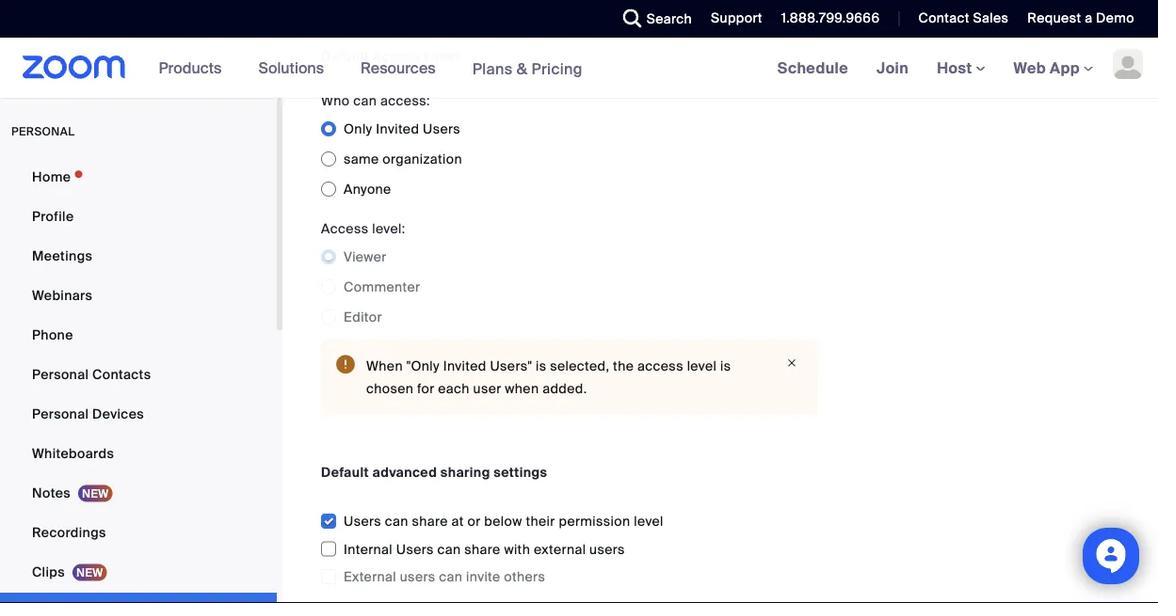 Task type: describe. For each thing, give the bounding box(es) containing it.
level:
[[372, 220, 405, 238]]

schedule link
[[763, 38, 863, 98]]

same
[[344, 150, 379, 168]]

resources button
[[361, 38, 444, 98]]

who can access: option group
[[321, 114, 818, 205]]

users can share at or below their permission level
[[344, 513, 664, 531]]

"only
[[406, 358, 440, 375]]

home
[[32, 168, 71, 186]]

0 horizontal spatial users
[[400, 569, 436, 586]]

banner containing products
[[0, 38, 1158, 99]]

internal
[[344, 541, 393, 559]]

or
[[468, 513, 481, 531]]

when "only invited users" is selected, the access level is chosen for each user when added. alert
[[321, 340, 818, 415]]

schedule
[[778, 58, 849, 78]]

organization
[[383, 150, 462, 168]]

can left invite on the bottom of the page
[[439, 569, 463, 586]]

phone link
[[0, 316, 277, 354]]

product information navigation
[[145, 38, 597, 99]]

access
[[638, 358, 684, 375]]

resources
[[361, 58, 436, 78]]

only
[[344, 120, 372, 138]]

0 vertical spatial access
[[372, 48, 421, 65]]

each
[[438, 380, 470, 398]]

same organization
[[344, 150, 462, 168]]

personal contacts
[[32, 366, 151, 383]]

a
[[1085, 9, 1093, 27]]

access level: option group
[[321, 242, 818, 333]]

recordings
[[32, 524, 106, 542]]

&
[[517, 59, 528, 78]]

chosen
[[366, 380, 414, 398]]

1.888.799.9666
[[781, 9, 880, 27]]

1 vertical spatial access
[[321, 220, 369, 238]]

can up external users can invite others
[[438, 541, 461, 559]]

profile picture image
[[1113, 49, 1143, 79]]

default for default advanced sharing settings
[[321, 464, 369, 481]]

web
[[1014, 58, 1046, 78]]

sales
[[973, 9, 1009, 27]]

the
[[613, 358, 634, 375]]

contact sales
[[919, 9, 1009, 27]]

users"
[[490, 358, 532, 375]]

level
[[424, 48, 459, 65]]

1.888.799.9666 button up schedule
[[767, 0, 885, 38]]

search button
[[609, 0, 697, 38]]

warning image
[[336, 355, 355, 374]]

solutions button
[[258, 38, 333, 98]]

invited inside the who can access: option group
[[376, 120, 419, 138]]

contact
[[919, 9, 970, 27]]

personal devices link
[[0, 396, 277, 433]]

when
[[505, 380, 539, 398]]

personal menu menu
[[0, 158, 277, 604]]

plans
[[472, 59, 513, 78]]

notes
[[32, 485, 71, 502]]

anyone
[[344, 181, 391, 198]]

meetings
[[32, 247, 93, 265]]

who
[[321, 92, 350, 109]]

editor
[[344, 309, 382, 326]]

personal devices
[[32, 405, 144, 423]]

meetings link
[[0, 237, 277, 275]]

external
[[534, 541, 586, 559]]

sharing
[[441, 464, 490, 481]]

support
[[711, 9, 763, 27]]

at
[[452, 513, 464, 531]]

meetings navigation
[[763, 38, 1158, 99]]

app
[[1050, 58, 1080, 78]]

0 vertical spatial users
[[590, 541, 625, 559]]

selected,
[[550, 358, 610, 375]]

whiteboards link
[[0, 435, 277, 473]]

plans & pricing
[[472, 59, 583, 78]]

search
[[647, 10, 692, 27]]

join link
[[863, 38, 923, 98]]

1 vertical spatial users
[[344, 513, 381, 531]]

settings
[[494, 464, 547, 481]]

solutions
[[258, 58, 324, 78]]

level for permission
[[634, 513, 664, 531]]

close image
[[781, 355, 803, 372]]

can up the only
[[353, 92, 377, 109]]

commenter
[[344, 278, 420, 296]]



Task type: vqa. For each thing, say whether or not it's contained in the screenshot.
'invited' within Who can access: option group
yes



Task type: locate. For each thing, give the bounding box(es) containing it.
0 vertical spatial default
[[321, 48, 369, 65]]

1 personal from the top
[[32, 366, 89, 383]]

their
[[526, 513, 555, 531]]

1 horizontal spatial invited
[[443, 358, 487, 375]]

1 default from the top
[[321, 48, 369, 65]]

products
[[159, 58, 222, 78]]

access left level
[[372, 48, 421, 65]]

1 horizontal spatial access
[[372, 48, 421, 65]]

external
[[344, 569, 396, 586]]

2 vertical spatial users
[[396, 541, 434, 559]]

access:
[[380, 92, 430, 109]]

personal
[[32, 366, 89, 383], [32, 405, 89, 423]]

level right permission at bottom
[[634, 513, 664, 531]]

invited up each
[[443, 358, 487, 375]]

user
[[473, 380, 502, 398]]

webinars link
[[0, 277, 277, 315]]

notes link
[[0, 475, 277, 512]]

home link
[[0, 158, 277, 196]]

profile link
[[0, 198, 277, 235]]

host button
[[937, 58, 986, 78]]

1 is from the left
[[536, 358, 547, 375]]

phone
[[32, 326, 73, 344]]

1 horizontal spatial users
[[590, 541, 625, 559]]

internal users can share with external users
[[344, 541, 625, 559]]

is
[[536, 358, 547, 375], [720, 358, 731, 375]]

personal down phone
[[32, 366, 89, 383]]

can up internal
[[385, 513, 408, 531]]

1 vertical spatial level
[[634, 513, 664, 531]]

zoom logo image
[[23, 56, 126, 79]]

users down permission at bottom
[[590, 541, 625, 559]]

2 personal from the top
[[32, 405, 89, 423]]

personal for personal devices
[[32, 405, 89, 423]]

level for access
[[687, 358, 717, 375]]

invite
[[466, 569, 501, 586]]

0 horizontal spatial access
[[321, 220, 369, 238]]

request
[[1028, 9, 1082, 27]]

banner
[[0, 38, 1158, 99]]

default up who
[[321, 48, 369, 65]]

users up organization
[[423, 120, 461, 138]]

default
[[321, 48, 369, 65], [321, 464, 369, 481]]

with
[[504, 541, 530, 559]]

1.888.799.9666 button
[[767, 0, 885, 38], [781, 9, 880, 27]]

web app button
[[1014, 58, 1093, 78]]

personal for personal contacts
[[32, 366, 89, 383]]

who can access:
[[321, 92, 430, 109]]

below
[[484, 513, 522, 531]]

contacts
[[92, 366, 151, 383]]

0 vertical spatial personal
[[32, 366, 89, 383]]

users up external users can invite others
[[396, 541, 434, 559]]

webinars
[[32, 287, 92, 304]]

0 vertical spatial share
[[412, 513, 448, 531]]

1 vertical spatial personal
[[32, 405, 89, 423]]

default access level
[[321, 48, 459, 65]]

clips
[[32, 564, 65, 581]]

is up when
[[536, 358, 547, 375]]

request a demo
[[1028, 9, 1135, 27]]

when
[[366, 358, 403, 375]]

viewer
[[344, 248, 387, 266]]

1.888.799.9666 button up schedule link
[[781, 9, 880, 27]]

personal up whiteboards
[[32, 405, 89, 423]]

level inside when "only invited users" is selected, the access level is chosen for each user when added.
[[687, 358, 717, 375]]

invited
[[376, 120, 419, 138], [443, 358, 487, 375]]

users inside the who can access: option group
[[423, 120, 461, 138]]

clips link
[[0, 554, 277, 591]]

share left at
[[412, 513, 448, 531]]

0 horizontal spatial level
[[634, 513, 664, 531]]

1 horizontal spatial is
[[720, 358, 731, 375]]

users right "external"
[[400, 569, 436, 586]]

access up viewer
[[321, 220, 369, 238]]

advanced
[[372, 464, 437, 481]]

users up internal
[[344, 513, 381, 531]]

others
[[504, 569, 545, 586]]

personal inside "link"
[[32, 366, 89, 383]]

is right access
[[720, 358, 731, 375]]

host
[[937, 58, 976, 78]]

1 horizontal spatial share
[[465, 541, 501, 559]]

0 vertical spatial invited
[[376, 120, 419, 138]]

demo
[[1096, 9, 1135, 27]]

0 horizontal spatial is
[[536, 358, 547, 375]]

whiteboards
[[32, 445, 114, 462]]

2 is from the left
[[720, 358, 731, 375]]

access level:
[[321, 220, 405, 238]]

1 horizontal spatial level
[[687, 358, 717, 375]]

products button
[[159, 38, 230, 98]]

share
[[412, 513, 448, 531], [465, 541, 501, 559]]

0 vertical spatial users
[[423, 120, 461, 138]]

support link
[[697, 0, 767, 38], [711, 9, 763, 27]]

join
[[877, 58, 909, 78]]

0 vertical spatial level
[[687, 358, 717, 375]]

default left advanced
[[321, 464, 369, 481]]

request a demo link
[[1014, 0, 1158, 38], [1028, 9, 1135, 27]]

share up invite on the bottom of the page
[[465, 541, 501, 559]]

invited down access: at the top left
[[376, 120, 419, 138]]

default advanced sharing settings
[[321, 464, 547, 481]]

default for default access level
[[321, 48, 369, 65]]

web app
[[1014, 58, 1080, 78]]

2 default from the top
[[321, 464, 369, 481]]

invited inside when "only invited users" is selected, the access level is chosen for each user when added.
[[443, 358, 487, 375]]

0 horizontal spatial invited
[[376, 120, 419, 138]]

users
[[590, 541, 625, 559], [400, 569, 436, 586]]

level
[[687, 358, 717, 375], [634, 513, 664, 531]]

personal
[[11, 124, 75, 139]]

devices
[[92, 405, 144, 423]]

1 vertical spatial users
[[400, 569, 436, 586]]

external users can invite others
[[344, 569, 545, 586]]

when "only invited users" is selected, the access level is chosen for each user when added.
[[366, 358, 731, 398]]

pricing
[[532, 59, 583, 78]]

1 vertical spatial invited
[[443, 358, 487, 375]]

only invited users
[[344, 120, 461, 138]]

1 vertical spatial default
[[321, 464, 369, 481]]

recordings link
[[0, 514, 277, 552]]

level right access
[[687, 358, 717, 375]]

added.
[[543, 380, 587, 398]]

for
[[417, 380, 435, 398]]

permission
[[559, 513, 630, 531]]

profile
[[32, 208, 74, 225]]

1 vertical spatial share
[[465, 541, 501, 559]]

contact sales link
[[904, 0, 1014, 38], [919, 9, 1009, 27]]

0 horizontal spatial share
[[412, 513, 448, 531]]



